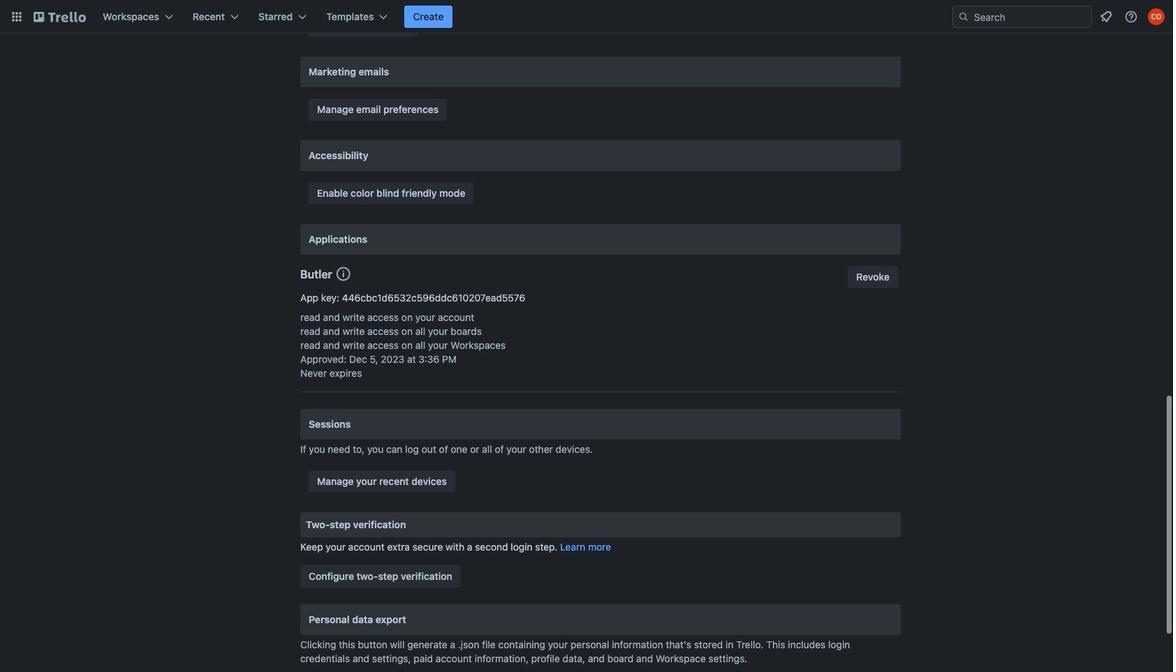 Task type: vqa. For each thing, say whether or not it's contained in the screenshot.
Open Information Menu icon
yes



Task type: locate. For each thing, give the bounding box(es) containing it.
back to home image
[[34, 6, 86, 28]]

christina overa (christinaovera) image
[[1148, 8, 1165, 25]]

open information menu image
[[1125, 10, 1139, 24]]

Search field
[[970, 7, 1092, 27]]

None button
[[848, 266, 898, 288]]

search image
[[958, 11, 970, 22]]



Task type: describe. For each thing, give the bounding box(es) containing it.
0 notifications image
[[1098, 8, 1115, 25]]

primary element
[[0, 0, 1173, 34]]



